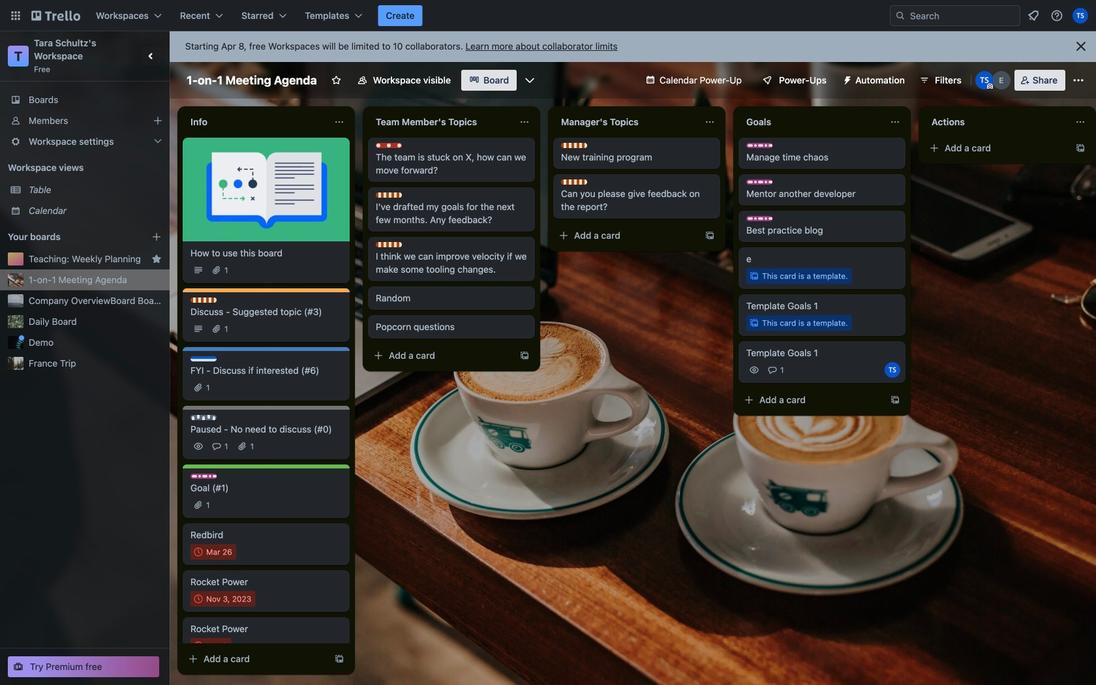 Task type: vqa. For each thing, say whether or not it's contained in the screenshot.
Create from template… icon
yes



Task type: locate. For each thing, give the bounding box(es) containing it.
None checkbox
[[191, 545, 236, 560], [191, 592, 255, 607], [191, 545, 236, 560], [191, 592, 255, 607]]

open information menu image
[[1051, 9, 1064, 22]]

this member is an admin of this board. image
[[988, 84, 994, 89]]

create from template… image
[[705, 230, 716, 241], [891, 395, 901, 405], [334, 654, 345, 665]]

2 horizontal spatial create from template… image
[[891, 395, 901, 405]]

tara schultz (taraschultz7) image
[[1073, 8, 1089, 24]]

color: blue, title: "fyi" element
[[191, 356, 217, 362]]

0 vertical spatial create from template… image
[[1076, 143, 1086, 153]]

0 vertical spatial tara schultz (taraschultz7) image
[[976, 71, 994, 89]]

1 vertical spatial tara schultz (taraschultz7) image
[[885, 362, 901, 378]]

1 horizontal spatial tara schultz (taraschultz7) image
[[976, 71, 994, 89]]

tara schultz (taraschultz7) image
[[976, 71, 994, 89], [885, 362, 901, 378]]

1 horizontal spatial create from template… image
[[705, 230, 716, 241]]

create from template… image
[[1076, 143, 1086, 153], [520, 351, 530, 361]]

sm image
[[838, 70, 856, 88]]

ethanhunt1 (ethanhunt117) image
[[993, 71, 1011, 89]]

0 horizontal spatial create from template… image
[[520, 351, 530, 361]]

1 vertical spatial create from template… image
[[891, 395, 901, 405]]

0 horizontal spatial tara schultz (taraschultz7) image
[[885, 362, 901, 378]]

None text field
[[183, 112, 329, 133], [368, 112, 514, 133], [183, 112, 329, 133], [368, 112, 514, 133]]

2 vertical spatial create from template… image
[[334, 654, 345, 665]]

0 notifications image
[[1026, 8, 1042, 24]]

workspace navigation collapse icon image
[[142, 47, 161, 65]]

1 horizontal spatial create from template… image
[[1076, 143, 1086, 153]]

search image
[[896, 10, 906, 21]]

back to home image
[[31, 5, 80, 26]]

None checkbox
[[191, 639, 232, 654]]

0 horizontal spatial create from template… image
[[334, 654, 345, 665]]

color: pink, title: "goal" element
[[747, 143, 773, 148], [747, 180, 773, 185], [747, 216, 773, 221], [191, 474, 217, 479]]

1 vertical spatial create from template… image
[[520, 351, 530, 361]]

add board image
[[151, 232, 162, 242]]

None text field
[[554, 112, 700, 133], [739, 112, 885, 133], [925, 112, 1071, 133], [554, 112, 700, 133], [739, 112, 885, 133], [925, 112, 1071, 133]]

color: orange, title: "discuss" element
[[562, 143, 588, 148], [562, 180, 588, 185], [376, 193, 402, 198], [376, 242, 402, 247], [191, 298, 217, 303]]

color: black, title: "paused" element
[[191, 415, 217, 420]]



Task type: describe. For each thing, give the bounding box(es) containing it.
Search field
[[891, 5, 1021, 26]]

show menu image
[[1073, 74, 1086, 87]]

starred icon image
[[151, 254, 162, 264]]

star or unstar board image
[[331, 75, 342, 86]]

color: red, title: "blocker" element
[[376, 143, 402, 148]]

primary element
[[0, 0, 1097, 31]]

Board name text field
[[180, 70, 324, 91]]

customize views image
[[524, 74, 537, 87]]

your boards with 6 items element
[[8, 229, 132, 245]]

0 vertical spatial create from template… image
[[705, 230, 716, 241]]



